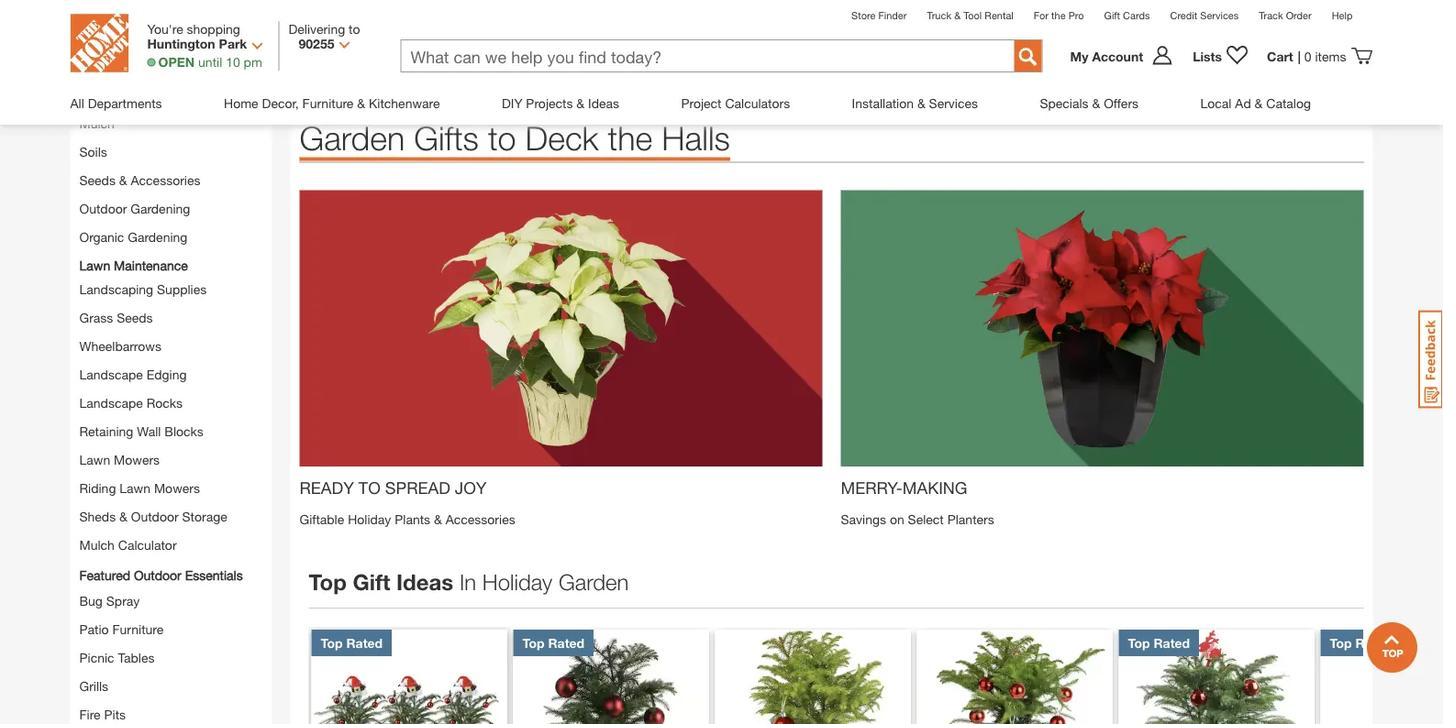 Task type: describe. For each thing, give the bounding box(es) containing it.
& right sheds
[[119, 510, 127, 525]]

for the pro
[[1034, 9, 1084, 21]]

my
[[1071, 48, 1089, 64]]

until
[[198, 54, 222, 69]]

1 horizontal spatial services
[[1201, 9, 1239, 21]]

your for build
[[537, 40, 563, 55]]

gift cards link
[[1104, 9, 1150, 21]]

cards
[[1123, 9, 1150, 21]]

departments
[[88, 95, 162, 111]]

2 vertical spatial lawn
[[120, 481, 151, 496]]

featured
[[79, 569, 130, 584]]

home decor, furniture & kitchenware link
[[224, 82, 440, 124]]

open until 10 pm
[[158, 54, 262, 69]]

pm
[[244, 54, 262, 69]]

ready to spread joy image
[[300, 190, 823, 467]]

& up outdoor gardening 'link'
[[119, 173, 127, 188]]

& right projects
[[577, 95, 585, 111]]

delivering to
[[289, 21, 360, 36]]

huntington park
[[147, 36, 247, 51]]

lawn maintenance
[[79, 258, 188, 273]]

the home depot image
[[70, 14, 129, 72]]

offers
[[1104, 95, 1139, 111]]

0 vertical spatial landscape
[[566, 40, 630, 55]]

my account link
[[1071, 45, 1184, 67]]

savings on select planters
[[841, 512, 995, 527]]

rated for the fresh norfolk island pine indoor plant in 4 in. decor pot, avg. shipping height 10 in. tall "image"
[[548, 636, 585, 651]]

grower's choice pink, red or white indoor christmas cactus in 6 in. red pot cover, avg. shipping height 10 in. (2-pack) image
[[1321, 630, 1444, 725]]

pits
[[104, 708, 126, 723]]

all departments link
[[70, 82, 162, 124]]

lawn for lawn maintenance
[[79, 258, 110, 273]]

pro
[[1069, 9, 1084, 21]]

garden gifts to deck the halls
[[300, 118, 730, 157]]

1 vertical spatial project
[[681, 95, 722, 111]]

select
[[908, 512, 944, 527]]

truck & tool rental
[[927, 9, 1014, 21]]

build your landscape
[[504, 40, 630, 55]]

alt text image
[[70, 0, 1373, 20]]

making
[[903, 478, 968, 498]]

0 vertical spatial project
[[836, 40, 877, 55]]

rated for grower's choice pink, red or white indoor christmas cactus in 6 in. red pot cover, avg. shipping height 10 in. (2-pack) image
[[1356, 636, 1392, 651]]

mulch for mulch link
[[79, 116, 115, 131]]

seeds & accessories link
[[79, 173, 200, 188]]

1 horizontal spatial gift
[[1104, 9, 1121, 21]]

grass
[[79, 311, 113, 326]]

diy projects & ideas link
[[502, 82, 619, 124]]

organic gardening link
[[79, 230, 188, 245]]

organic
[[79, 230, 124, 245]]

shop all garden center
[[79, 92, 215, 107]]

fire pits
[[79, 708, 126, 723]]

grills
[[79, 680, 108, 695]]

norfolk island pine indoor plant in 6 in. white ceramic planter, avg. shipping height 1-2 ft. tall image
[[917, 630, 1113, 725]]

top rated for the norfolk island pine indoor plant in 6 in. ugly sweater décor pot, avg. shipping height 1-2 ft. tall image
[[1128, 636, 1190, 651]]

project calculators
[[681, 95, 790, 111]]

submit search image
[[1019, 48, 1037, 66]]

installation & services link
[[852, 82, 978, 124]]

specials
[[1040, 95, 1089, 111]]

diy projects & ideas
[[502, 95, 619, 111]]

wheelbarrows
[[79, 339, 161, 354]]

specials & offers
[[1040, 95, 1139, 111]]

build your landscape link
[[504, 40, 630, 55]]

lawn mowers link
[[79, 453, 160, 468]]

savings
[[841, 512, 887, 527]]

1 vertical spatial accessories
[[446, 512, 515, 527]]

0 horizontal spatial to
[[349, 21, 360, 36]]

garden project guides
[[791, 40, 921, 55]]

mulch for mulch calculator
[[79, 538, 115, 553]]

calculators
[[725, 95, 790, 111]]

0 horizontal spatial accessories
[[131, 173, 200, 188]]

lists
[[1193, 48, 1222, 64]]

rated for the norfolk island pine indoor plant in 6 in. ugly sweater décor pot, avg. shipping height 1-2 ft. tall image
[[1154, 636, 1190, 651]]

fire pits link
[[79, 708, 126, 723]]

installation
[[852, 95, 914, 111]]

gardening for outdoor gardening
[[131, 201, 190, 217]]

ready to spread joy
[[300, 478, 487, 498]]

fire
[[79, 708, 101, 723]]

grass seeds
[[79, 311, 153, 326]]

soils
[[79, 145, 107, 160]]

featured outdoor essentials
[[79, 569, 243, 584]]

& left the kitchenware
[[357, 95, 365, 111]]

rated for norfolk island pine indoor plant in 4 in. christmas wrap & topper, avg. shipping height 10 in. tall (3-pack) image
[[346, 636, 383, 651]]

outdoor gardening
[[79, 201, 190, 217]]

patio furniture link
[[79, 623, 164, 638]]

retaining wall blocks
[[79, 424, 204, 440]]

0 horizontal spatial the
[[608, 118, 653, 157]]

norfolk island pine indoor plant in 4 in. red décor pot, avg. shipping height 10 in. tall image
[[715, 630, 911, 725]]

home decor, furniture & kitchenware
[[224, 95, 440, 111]]

retaining
[[79, 424, 133, 440]]

lawn for lawn mowers
[[79, 453, 110, 468]]

delivering
[[289, 21, 345, 36]]

for
[[1034, 9, 1049, 21]]

1 horizontal spatial seeds
[[117, 311, 153, 326]]

catalog
[[1267, 95, 1311, 111]]

project calculators link
[[681, 82, 790, 124]]

maintain
[[648, 40, 697, 55]]

my account
[[1071, 48, 1144, 64]]

on
[[890, 512, 905, 527]]

local ad & catalog
[[1201, 95, 1311, 111]]

maintenance
[[114, 258, 188, 273]]

& inside "link"
[[1093, 95, 1101, 111]]

the home depot logo link
[[70, 14, 129, 72]]

ad
[[1236, 95, 1251, 111]]

cart
[[1267, 48, 1294, 64]]

90255
[[299, 36, 334, 51]]

blocks
[[165, 424, 204, 440]]

sheds
[[79, 510, 116, 525]]

& right "ad"
[[1255, 95, 1263, 111]]

shopping
[[187, 21, 240, 36]]

soils link
[[79, 145, 107, 160]]

& left tool
[[955, 9, 961, 21]]

landscape edging
[[79, 368, 187, 383]]

merry-
[[841, 478, 903, 498]]

0 horizontal spatial seeds
[[79, 173, 116, 188]]

maintain your garden
[[648, 40, 772, 55]]

holiday inside the top gift ideas in holiday garden
[[482, 570, 553, 595]]

store finder link
[[852, 9, 907, 21]]

top for grower's choice pink, red or white indoor christmas cactus in 6 in. red pot cover, avg. shipping height 10 in. (2-pack) image
[[1330, 636, 1352, 651]]

landscape rocks
[[79, 396, 183, 411]]

0 horizontal spatial furniture
[[112, 623, 164, 638]]



Task type: vqa. For each thing, say whether or not it's contained in the screenshot.
Norfolk Island Pine Indoor Plant In 4 In. Christmas Wrap & Topper, Avg. Shipping Height 10 In. Tall (3-Pack) image
yes



Task type: locate. For each thing, give the bounding box(es) containing it.
mowers up sheds & outdoor storage
[[154, 481, 200, 496]]

bug spray link
[[79, 594, 140, 609]]

gifts
[[414, 118, 479, 157]]

landscape up diy projects & ideas "link"
[[566, 40, 630, 55]]

storage
[[182, 510, 227, 525]]

wheelbarrows link
[[79, 339, 161, 354]]

seeds down the soils
[[79, 173, 116, 188]]

rocks
[[146, 396, 183, 411]]

& left offers
[[1093, 95, 1101, 111]]

1 horizontal spatial furniture
[[302, 95, 354, 111]]

to right delivering
[[349, 21, 360, 36]]

1 horizontal spatial accessories
[[446, 512, 515, 527]]

to down diy
[[488, 118, 516, 157]]

landscape up retaining
[[79, 396, 143, 411]]

gift down giftable holiday plants & accessories
[[353, 569, 390, 595]]

outdoor down calculator
[[134, 569, 181, 584]]

top rated for grower's choice pink, red or white indoor christmas cactus in 6 in. red pot cover, avg. shipping height 10 in. (2-pack) image
[[1330, 636, 1392, 651]]

landscape down "wheelbarrows" link
[[79, 368, 143, 383]]

0 vertical spatial the
[[1052, 9, 1066, 21]]

0 horizontal spatial all
[[70, 95, 84, 111]]

1 mulch from the top
[[79, 116, 115, 131]]

merry-making
[[841, 478, 968, 498]]

0 vertical spatial holiday
[[348, 512, 391, 527]]

landscape
[[566, 40, 630, 55], [79, 368, 143, 383], [79, 396, 143, 411]]

4 rated from the left
[[1356, 636, 1392, 651]]

credit
[[1170, 9, 1198, 21]]

1 your from the left
[[537, 40, 563, 55]]

1 horizontal spatial all
[[113, 92, 127, 107]]

furniture up the 'tables'
[[112, 623, 164, 638]]

mulch calculator
[[79, 538, 177, 553]]

tool
[[964, 9, 982, 21]]

top for the fresh norfolk island pine indoor plant in 4 in. decor pot, avg. shipping height 10 in. tall "image"
[[523, 636, 545, 651]]

0 vertical spatial outdoor
[[79, 201, 127, 217]]

top for the norfolk island pine indoor plant in 6 in. ugly sweater décor pot, avg. shipping height 1-2 ft. tall image
[[1128, 636, 1150, 651]]

help link
[[1332, 9, 1353, 21]]

order
[[1286, 9, 1312, 21]]

3 rated from the left
[[1154, 636, 1190, 651]]

sheds & outdoor storage
[[79, 510, 227, 525]]

1 top rated from the left
[[321, 636, 383, 651]]

seeds down landscaping supplies 'link'
[[117, 311, 153, 326]]

picnic
[[79, 651, 114, 666]]

bug spray
[[79, 594, 140, 609]]

merry making image
[[841, 190, 1364, 467]]

maintain your garden link
[[648, 40, 772, 55]]

landscape for landscape edging
[[79, 368, 143, 383]]

patio
[[79, 623, 109, 638]]

guides
[[881, 40, 921, 55]]

credit services link
[[1170, 9, 1239, 21]]

project up the halls
[[681, 95, 722, 111]]

1 vertical spatial seeds
[[117, 311, 153, 326]]

norfolk island pine indoor plant in 4 in. christmas wrap & topper, avg. shipping height 10 in. tall (3-pack) image
[[312, 630, 507, 725]]

build
[[504, 40, 533, 55]]

store finder
[[852, 9, 907, 21]]

gardening for organic gardening
[[128, 230, 188, 245]]

gift
[[1104, 9, 1121, 21], [353, 569, 390, 595]]

2 mulch from the top
[[79, 538, 115, 553]]

holiday right in
[[482, 570, 553, 595]]

accessories
[[131, 173, 200, 188], [446, 512, 515, 527]]

1 vertical spatial the
[[608, 118, 653, 157]]

3 top rated from the left
[[1128, 636, 1190, 651]]

the right for
[[1052, 9, 1066, 21]]

home
[[224, 95, 258, 111]]

norfolk island pine indoor plant in 6 in. ugly sweater décor pot, avg. shipping height 1-2 ft. tall image
[[1119, 630, 1315, 725]]

0 vertical spatial mowers
[[114, 453, 160, 468]]

your for maintain
[[701, 40, 726, 55]]

projects
[[526, 95, 573, 111]]

lawn down organic
[[79, 258, 110, 273]]

0 horizontal spatial gift
[[353, 569, 390, 595]]

1 horizontal spatial the
[[1052, 9, 1066, 21]]

0 vertical spatial furniture
[[302, 95, 354, 111]]

seeds & accessories
[[79, 173, 200, 188]]

0 horizontal spatial ideas
[[396, 569, 454, 595]]

0 vertical spatial mulch
[[79, 116, 115, 131]]

1 vertical spatial mulch
[[79, 538, 115, 553]]

1 vertical spatial outdoor
[[131, 510, 179, 525]]

2 your from the left
[[701, 40, 726, 55]]

0 horizontal spatial project
[[681, 95, 722, 111]]

accessories up outdoor gardening 'link'
[[131, 173, 200, 188]]

1 horizontal spatial holiday
[[482, 570, 553, 595]]

& right the installation
[[918, 95, 926, 111]]

0 horizontal spatial services
[[929, 95, 978, 111]]

1 horizontal spatial project
[[836, 40, 877, 55]]

top rated for the fresh norfolk island pine indoor plant in 4 in. decor pot, avg. shipping height 10 in. tall "image"
[[523, 636, 585, 651]]

2 top rated from the left
[[523, 636, 585, 651]]

holiday down to
[[348, 512, 391, 527]]

0 horizontal spatial your
[[537, 40, 563, 55]]

the left the halls
[[608, 118, 653, 157]]

feedback link image
[[1419, 310, 1444, 409]]

in
[[460, 570, 476, 595]]

installation & services
[[852, 95, 978, 111]]

your down alt text 'image' on the top
[[701, 40, 726, 55]]

1 vertical spatial gift
[[353, 569, 390, 595]]

lawn inside lawn maintenance link
[[79, 258, 110, 273]]

garden inside the top gift ideas in holiday garden
[[559, 570, 629, 595]]

huntington
[[147, 36, 215, 51]]

landscape rocks link
[[79, 396, 183, 411]]

accessories down joy on the bottom left of the page
[[446, 512, 515, 527]]

0 vertical spatial to
[[349, 21, 360, 36]]

1 vertical spatial to
[[488, 118, 516, 157]]

diy
[[502, 95, 523, 111]]

1 vertical spatial services
[[929, 95, 978, 111]]

4 top rated from the left
[[1330, 636, 1392, 651]]

ideas inside "link"
[[588, 95, 619, 111]]

lawn up riding
[[79, 453, 110, 468]]

1 vertical spatial furniture
[[112, 623, 164, 638]]

gardening up maintenance
[[128, 230, 188, 245]]

credit services
[[1170, 9, 1239, 21]]

plants
[[395, 512, 430, 527]]

you're shopping
[[147, 21, 240, 36]]

None text field
[[401, 40, 996, 73], [401, 40, 996, 73], [401, 40, 996, 73], [401, 40, 996, 73]]

picnic tables
[[79, 651, 155, 666]]

sheds & outdoor storage link
[[79, 510, 227, 525]]

riding
[[79, 481, 116, 496]]

center
[[177, 92, 215, 107]]

all right shop
[[113, 92, 127, 107]]

bug
[[79, 594, 103, 609]]

truck
[[927, 9, 952, 21]]

shop
[[79, 92, 110, 107]]

gift left cards
[[1104, 9, 1121, 21]]

0 vertical spatial ideas
[[588, 95, 619, 111]]

services right credit
[[1201, 9, 1239, 21]]

outdoor gardening link
[[79, 201, 190, 217]]

2 vertical spatial outdoor
[[134, 569, 181, 584]]

truck & tool rental link
[[927, 9, 1014, 21]]

1 vertical spatial landscape
[[79, 368, 143, 383]]

your right build
[[537, 40, 563, 55]]

edging
[[146, 368, 187, 383]]

1 horizontal spatial to
[[488, 118, 516, 157]]

1 horizontal spatial ideas
[[588, 95, 619, 111]]

open
[[158, 54, 195, 69]]

services right the installation
[[929, 95, 978, 111]]

outdoor up calculator
[[131, 510, 179, 525]]

all inside "all departments" link
[[70, 95, 84, 111]]

project down "store"
[[836, 40, 877, 55]]

mulch down shop
[[79, 116, 115, 131]]

all up mulch link
[[70, 95, 84, 111]]

2 rated from the left
[[548, 636, 585, 651]]

gardening down seeds & accessories link
[[131, 201, 190, 217]]

fresh norfolk island pine indoor plant in 4 in. decor pot, avg. shipping height 10 in. tall image
[[513, 630, 709, 725]]

1 vertical spatial ideas
[[396, 569, 454, 595]]

giftable
[[300, 512, 344, 527]]

1 horizontal spatial your
[[701, 40, 726, 55]]

1 vertical spatial mowers
[[154, 481, 200, 496]]

decor,
[[262, 95, 299, 111]]

mowers up riding lawn mowers link
[[114, 453, 160, 468]]

top rated
[[321, 636, 383, 651], [523, 636, 585, 651], [1128, 636, 1190, 651], [1330, 636, 1392, 651]]

services inside "link"
[[929, 95, 978, 111]]

for the pro link
[[1034, 9, 1084, 21]]

giftable holiday plants & accessories
[[300, 512, 515, 527]]

1 vertical spatial lawn
[[79, 453, 110, 468]]

mulch link
[[79, 116, 115, 131]]

0 items
[[1305, 48, 1347, 64]]

& right plants on the left
[[434, 512, 442, 527]]

0 horizontal spatial holiday
[[348, 512, 391, 527]]

seeds
[[79, 173, 116, 188], [117, 311, 153, 326]]

holiday
[[348, 512, 391, 527], [482, 570, 553, 595]]

shop all garden center link
[[79, 90, 215, 109]]

deck
[[525, 118, 599, 157]]

2 vertical spatial landscape
[[79, 396, 143, 411]]

0
[[1305, 48, 1312, 64]]

all departments
[[70, 95, 162, 111]]

wall
[[137, 424, 161, 440]]

all inside shop all garden center link
[[113, 92, 127, 107]]

account
[[1092, 48, 1144, 64]]

mulch down sheds
[[79, 538, 115, 553]]

top for norfolk island pine indoor plant in 4 in. christmas wrap & topper, avg. shipping height 10 in. tall (3-pack) image
[[321, 636, 343, 651]]

0 vertical spatial seeds
[[79, 173, 116, 188]]

0 vertical spatial accessories
[[131, 173, 200, 188]]

specials & offers link
[[1040, 82, 1139, 124]]

ideas right projects
[[588, 95, 619, 111]]

1 rated from the left
[[346, 636, 383, 651]]

calculator
[[118, 538, 177, 553]]

0 vertical spatial services
[[1201, 9, 1239, 21]]

spread
[[385, 478, 450, 498]]

0 vertical spatial gift
[[1104, 9, 1121, 21]]

lawn
[[79, 258, 110, 273], [79, 453, 110, 468], [120, 481, 151, 496]]

1 vertical spatial gardening
[[128, 230, 188, 245]]

items
[[1316, 48, 1347, 64]]

top rated for norfolk island pine indoor plant in 4 in. christmas wrap & topper, avg. shipping height 10 in. tall (3-pack) image
[[321, 636, 383, 651]]

lawn down lawn mowers link
[[120, 481, 151, 496]]

rental
[[985, 9, 1014, 21]]

landscape for landscape rocks
[[79, 396, 143, 411]]

outdoor up organic
[[79, 201, 127, 217]]

mulch calculator link
[[79, 538, 177, 553]]

mowers
[[114, 453, 160, 468], [154, 481, 200, 496]]

0 vertical spatial lawn
[[79, 258, 110, 273]]

0 vertical spatial gardening
[[131, 201, 190, 217]]

ideas left in
[[396, 569, 454, 595]]

1 vertical spatial holiday
[[482, 570, 553, 595]]

furniture right decor,
[[302, 95, 354, 111]]

picnic tables link
[[79, 651, 155, 666]]

riding lawn mowers link
[[79, 481, 200, 496]]



